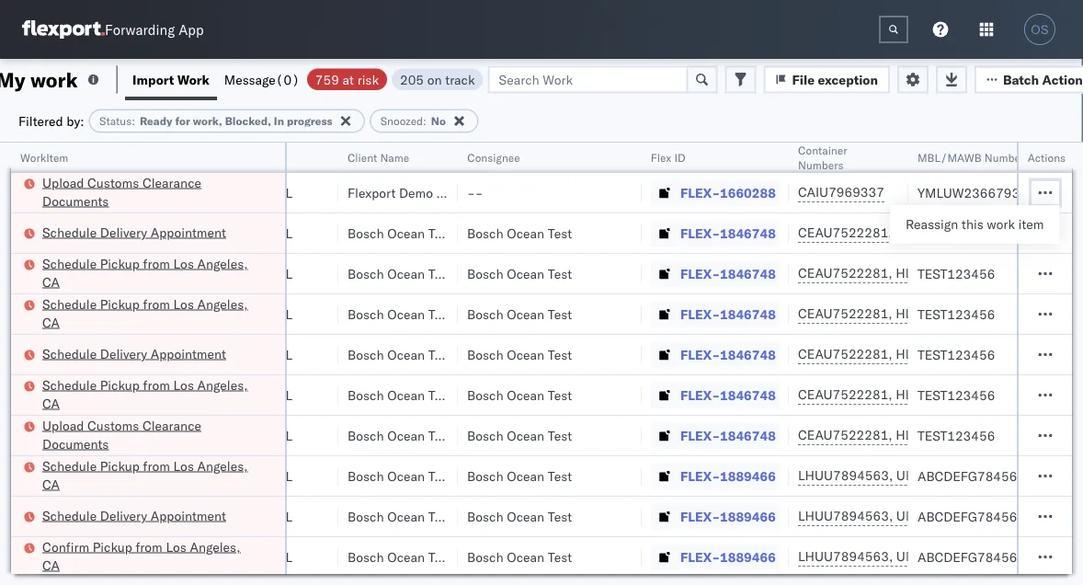 Task type: vqa. For each thing, say whether or not it's contained in the screenshot.
the MAEU9736123
no



Task type: describe. For each thing, give the bounding box(es) containing it.
mbl/mawb numbers button
[[909, 146, 1084, 165]]

2 ocean fcl from the top
[[228, 225, 293, 241]]

track
[[446, 71, 475, 87]]

6 hlxu6269489, from the top
[[897, 427, 991, 443]]

pickup for 4th schedule pickup from los angeles, ca button from the bottom of the page
[[100, 255, 140, 271]]

4 ceau7522281, hlxu6269489, hlxu8034992 from the top
[[799, 346, 1084, 362]]

1 - from the left
[[467, 184, 475, 201]]

mode button
[[219, 146, 320, 165]]

by:
[[67, 113, 84, 129]]

container
[[799, 143, 848, 157]]

1 resize handle column header from the left
[[133, 143, 155, 585]]

ca for fourth schedule pickup from los angeles, ca button from the top of the page schedule pickup from los angeles, ca 'link'
[[42, 476, 60, 492]]

forwarding app
[[105, 21, 204, 38]]

1 1846748 from the top
[[721, 225, 776, 241]]

4 schedule pickup from los angeles, ca button from the top
[[42, 457, 261, 496]]

1 fcl from the top
[[269, 184, 293, 201]]

Search Work text field
[[488, 66, 689, 93]]

3 flex- from the top
[[681, 265, 721, 282]]

filtered by:
[[18, 113, 84, 129]]

2 1889466 from the top
[[721, 508, 776, 524]]

reassign
[[906, 216, 959, 232]]

schedule delivery appointment for third schedule delivery appointment link from the top of the page
[[42, 507, 226, 524]]

progress
[[287, 114, 333, 128]]

205 on track
[[400, 71, 475, 87]]

clearance for second upload customs clearance documents button from the top of the page's upload customs clearance documents link
[[143, 417, 202, 433]]

3 abcdefg78456546 from the top
[[918, 549, 1042, 565]]

3 ceau7522281, hlxu6269489, hlxu8034992 from the top
[[799, 305, 1084, 322]]

8 ocean fcl from the top
[[228, 468, 293, 484]]

9 resize handle column header from the left
[[1051, 143, 1073, 585]]

resize handle column header for "consignee" button
[[620, 143, 642, 585]]

client name button
[[339, 146, 440, 165]]

client name
[[348, 150, 410, 164]]

2 flex-1889466 from the top
[[681, 508, 776, 524]]

6 ceau7522281, from the top
[[799, 427, 893, 443]]

name
[[380, 150, 410, 164]]

message (0)
[[224, 71, 300, 87]]

4 hlxu6269489, from the top
[[897, 346, 991, 362]]

confirm pickup from los angeles, ca button
[[42, 538, 261, 576]]

4 ocean fcl from the top
[[228, 306, 293, 322]]

1 test123456 from the top
[[918, 225, 996, 241]]

2 - from the left
[[475, 184, 483, 201]]

3 hlxu8034992 from the top
[[994, 305, 1084, 322]]

app
[[179, 21, 204, 38]]

action
[[1043, 71, 1084, 87]]

customs for 2nd upload customs clearance documents button from the bottom of the page
[[87, 174, 139, 190]]

workitem
[[20, 150, 68, 164]]

4 test123456 from the top
[[918, 346, 996, 363]]

2 ceau7522281, hlxu6269489, hlxu8034992 from the top
[[799, 265, 1084, 281]]

resize handle column header for client name button
[[436, 143, 458, 585]]

3 1846748 from the top
[[721, 306, 776, 322]]

pickup for 2nd schedule pickup from los angeles, ca button from the top of the page
[[100, 296, 140, 312]]

1 ceau7522281, from the top
[[799, 225, 893, 241]]

work,
[[193, 114, 222, 128]]

3 schedule pickup from los angeles, ca button from the top
[[42, 376, 261, 415]]

mbl/mawb numbers
[[918, 150, 1031, 164]]

os
[[1032, 23, 1050, 36]]

client
[[348, 150, 378, 164]]

2 schedule delivery appointment link from the top
[[42, 345, 226, 363]]

flex-1660288
[[681, 184, 776, 201]]

3 uetu5238478 from the top
[[897, 548, 987, 565]]

delivery for third schedule delivery appointment link from the bottom
[[100, 224, 147, 240]]

pickup for confirm pickup from los angeles, ca button on the left of page
[[93, 539, 132, 555]]

schedule delivery appointment for second schedule delivery appointment link
[[42, 346, 226, 362]]

2 fcl from the top
[[269, 225, 293, 241]]

los for fourth schedule pickup from los angeles, ca button from the top of the page
[[173, 458, 194, 474]]

container numbers button
[[790, 139, 891, 172]]

numbers for mbl/mawb numbers
[[985, 150, 1031, 164]]

workitem button
[[11, 146, 267, 165]]

in
[[274, 114, 284, 128]]

1 schedule delivery appointment link from the top
[[42, 223, 226, 242]]

7 fcl from the top
[[269, 427, 293, 444]]

os button
[[1020, 8, 1062, 51]]

ca for second schedule pickup from los angeles, ca button from the bottom schedule pickup from los angeles, ca 'link'
[[42, 395, 60, 411]]

1 upload customs clearance documents button from the top
[[42, 173, 261, 212]]

2 hlxu8034992 from the top
[[994, 265, 1084, 281]]

6 fcl from the top
[[269, 387, 293, 403]]

4 flex- from the top
[[681, 306, 721, 322]]

2 schedule pickup from los angeles, ca button from the top
[[42, 295, 261, 334]]

upload customs clearance documents for upload customs clearance documents link corresponding to 2nd upload customs clearance documents button from the bottom of the page
[[42, 174, 202, 209]]

blocked,
[[225, 114, 271, 128]]

4 ceau7522281, from the top
[[799, 346, 893, 362]]

actions
[[1029, 150, 1067, 164]]

schedule for third schedule delivery appointment link from the top of the page
[[42, 507, 97, 524]]

3 schedule delivery appointment link from the top
[[42, 507, 226, 525]]

risk
[[358, 71, 379, 87]]

id
[[675, 150, 686, 164]]

angeles, for schedule pickup from los angeles, ca 'link' for 4th schedule pickup from los angeles, ca button from the bottom of the page
[[197, 255, 248, 271]]

6 ceau7522281, hlxu6269489, hlxu8034992 from the top
[[799, 427, 1084, 443]]

2 resize handle column header from the left
[[197, 143, 219, 585]]

status : ready for work, blocked, in progress
[[99, 114, 333, 128]]

3 flex-1846748 from the top
[[681, 306, 776, 322]]

6 ocean fcl from the top
[[228, 387, 293, 403]]

5 fcl from the top
[[269, 346, 293, 363]]

schedule pickup from los angeles, ca link for fourth schedule pickup from los angeles, ca button from the top of the page
[[42, 457, 261, 494]]

3 schedule delivery appointment button from the top
[[42, 507, 226, 527]]

--
[[467, 184, 483, 201]]

caiu7969337
[[799, 184, 885, 200]]

flex id button
[[642, 146, 771, 165]]

from for second schedule pickup from los angeles, ca button from the bottom schedule pickup from los angeles, ca 'link'
[[143, 377, 170, 393]]

2 hlxu6269489, from the top
[[897, 265, 991, 281]]

3 lhuu7894563, from the top
[[799, 548, 894, 565]]

8 flex- from the top
[[681, 468, 721, 484]]

3 hlxu6269489, from the top
[[897, 305, 991, 322]]

6 test123456 from the top
[[918, 427, 996, 444]]

1 hlxu8034992 from the top
[[994, 225, 1084, 241]]

9 flex- from the top
[[681, 508, 721, 524]]

10 flex- from the top
[[681, 549, 721, 565]]

snooze
[[164, 150, 200, 164]]

1660288
[[721, 184, 776, 201]]

reassign this work item
[[906, 216, 1045, 232]]

import work
[[133, 71, 210, 87]]

item
[[1019, 216, 1045, 232]]

appointment for second schedule delivery appointment link
[[151, 346, 226, 362]]

0 horizontal spatial work
[[30, 67, 78, 92]]

3 1889466 from the top
[[721, 549, 776, 565]]

flex
[[651, 150, 672, 164]]

import
[[133, 71, 174, 87]]

los for second schedule pickup from los angeles, ca button from the bottom
[[173, 377, 194, 393]]

status
[[99, 114, 132, 128]]

confirm
[[42, 539, 89, 555]]

angeles, for second schedule pickup from los angeles, ca button from the bottom schedule pickup from los angeles, ca 'link'
[[197, 377, 248, 393]]

3 flex-1889466 from the top
[[681, 549, 776, 565]]

1 1889466 from the top
[[721, 468, 776, 484]]

pickup for second schedule pickup from los angeles, ca button from the bottom
[[100, 377, 140, 393]]

delivery for second schedule delivery appointment link
[[100, 346, 147, 362]]

schedule pickup from los angeles, ca for fourth schedule pickup from los angeles, ca button from the top of the page schedule pickup from los angeles, ca 'link'
[[42, 458, 248, 492]]

ymluw236679313
[[918, 184, 1037, 201]]

2 1846748 from the top
[[721, 265, 776, 282]]

2 flex- from the top
[[681, 225, 721, 241]]

2 test123456 from the top
[[918, 265, 996, 282]]

1 ceau7522281, hlxu6269489, hlxu8034992 from the top
[[799, 225, 1084, 241]]

6 1846748 from the top
[[721, 427, 776, 444]]

3 ceau7522281, from the top
[[799, 305, 893, 322]]

1 lhuu7894563, uetu5238478 from the top
[[799, 467, 987, 484]]

5 ceau7522281, hlxu6269489, hlxu8034992 from the top
[[799, 386, 1084, 403]]

from for 2nd schedule pickup from los angeles, ca button from the top of the page's schedule pickup from los angeles, ca 'link'
[[143, 296, 170, 312]]

schedule for fourth schedule pickup from los angeles, ca button from the top of the page schedule pickup from los angeles, ca 'link'
[[42, 458, 97, 474]]

message
[[224, 71, 276, 87]]

3 ocean fcl from the top
[[228, 265, 293, 282]]

1 flex- from the top
[[681, 184, 721, 201]]

filtered
[[18, 113, 63, 129]]

container numbers
[[799, 143, 848, 172]]

schedule for 2nd schedule pickup from los angeles, ca button from the top of the page's schedule pickup from los angeles, ca 'link'
[[42, 296, 97, 312]]

1 uetu5238478 from the top
[[897, 467, 987, 484]]

4 flex-1846748 from the top
[[681, 346, 776, 363]]

pickup for fourth schedule pickup from los angeles, ca button from the top of the page
[[100, 458, 140, 474]]

5 hlxu8034992 from the top
[[994, 386, 1084, 403]]

2 abcdefg78456546 from the top
[[918, 508, 1042, 524]]

5 ceau7522281, from the top
[[799, 386, 893, 403]]



Task type: locate. For each thing, give the bounding box(es) containing it.
upload customs clearance documents link for 2nd upload customs clearance documents button from the bottom of the page
[[42, 173, 261, 210]]

angeles, for 2nd schedule pickup from los angeles, ca button from the top of the page's schedule pickup from los angeles, ca 'link'
[[197, 296, 248, 312]]

upload customs clearance documents
[[42, 174, 202, 209], [42, 417, 202, 452]]

upload
[[42, 174, 84, 190], [42, 417, 84, 433]]

file exception
[[793, 71, 879, 87]]

batch
[[1004, 71, 1040, 87]]

1889466
[[721, 468, 776, 484], [721, 508, 776, 524], [721, 549, 776, 565]]

numbers inside mbl/mawb numbers button
[[985, 150, 1031, 164]]

my
[[0, 67, 25, 92]]

ocean fcl
[[228, 184, 293, 201], [228, 225, 293, 241], [228, 265, 293, 282], [228, 306, 293, 322], [228, 346, 293, 363], [228, 387, 293, 403], [228, 427, 293, 444], [228, 468, 293, 484], [228, 508, 293, 524], [228, 549, 293, 565]]

3 resize handle column header from the left
[[263, 143, 285, 585]]

0 vertical spatial uetu5238478
[[897, 467, 987, 484]]

6 flex-1846748 from the top
[[681, 427, 776, 444]]

1 vertical spatial clearance
[[143, 417, 202, 433]]

work right my
[[30, 67, 78, 92]]

upload customs clearance documents button
[[42, 173, 261, 212], [42, 416, 261, 455]]

los inside confirm pickup from los angeles, ca
[[166, 539, 187, 555]]

3 delivery from the top
[[100, 507, 147, 524]]

4 ca from the top
[[42, 476, 60, 492]]

hlxu8034992
[[994, 225, 1084, 241], [994, 265, 1084, 281], [994, 305, 1084, 322], [994, 346, 1084, 362], [994, 386, 1084, 403], [994, 427, 1084, 443]]

: for snoozed
[[423, 114, 427, 128]]

1 vertical spatial upload customs clearance documents
[[42, 417, 202, 452]]

10 fcl from the top
[[269, 549, 293, 565]]

1 hlxu6269489, from the top
[[897, 225, 991, 241]]

9 ocean fcl from the top
[[228, 508, 293, 524]]

205
[[400, 71, 424, 87]]

flexport
[[348, 184, 396, 201]]

0 vertical spatial delivery
[[100, 224, 147, 240]]

demo
[[399, 184, 433, 201]]

ceau7522281,
[[799, 225, 893, 241], [799, 265, 893, 281], [799, 305, 893, 322], [799, 346, 893, 362], [799, 386, 893, 403], [799, 427, 893, 443]]

0 horizontal spatial numbers
[[799, 158, 844, 172]]

flexport. image
[[22, 20, 105, 39]]

759
[[315, 71, 339, 87]]

1 vertical spatial appointment
[[151, 346, 226, 362]]

from inside confirm pickup from los angeles, ca
[[136, 539, 163, 555]]

batch action button
[[975, 66, 1084, 93]]

consignee inside button
[[467, 150, 520, 164]]

5 test123456 from the top
[[918, 387, 996, 403]]

this
[[962, 216, 984, 232]]

: left ready
[[132, 114, 135, 128]]

consignee right demo
[[437, 184, 499, 201]]

3 schedule from the top
[[42, 296, 97, 312]]

759 at risk
[[315, 71, 379, 87]]

6 hlxu8034992 from the top
[[994, 427, 1084, 443]]

: for status
[[132, 114, 135, 128]]

1846748
[[721, 225, 776, 241], [721, 265, 776, 282], [721, 306, 776, 322], [721, 346, 776, 363], [721, 387, 776, 403], [721, 427, 776, 444]]

2 upload customs clearance documents button from the top
[[42, 416, 261, 455]]

1 vertical spatial lhuu7894563,
[[799, 508, 894, 524]]

4 schedule pickup from los angeles, ca from the top
[[42, 458, 248, 492]]

5 resize handle column header from the left
[[436, 143, 458, 585]]

upload customs clearance documents link for second upload customs clearance documents button from the top of the page
[[42, 416, 261, 453]]

customs
[[87, 174, 139, 190], [87, 417, 139, 433]]

1 vertical spatial lhuu7894563, uetu5238478
[[799, 508, 987, 524]]

on
[[428, 71, 442, 87]]

my work
[[0, 67, 78, 92]]

mode
[[228, 150, 256, 164]]

1 vertical spatial schedule delivery appointment link
[[42, 345, 226, 363]]

batch action
[[1004, 71, 1084, 87]]

los for confirm pickup from los angeles, ca button on the left of page
[[166, 539, 187, 555]]

2 vertical spatial lhuu7894563,
[[799, 548, 894, 565]]

2 schedule from the top
[[42, 255, 97, 271]]

confirm pickup from los angeles, ca link
[[42, 538, 261, 575]]

no
[[431, 114, 446, 128]]

0 vertical spatial customs
[[87, 174, 139, 190]]

2 vertical spatial schedule delivery appointment button
[[42, 507, 226, 527]]

flex-
[[681, 184, 721, 201], [681, 225, 721, 241], [681, 265, 721, 282], [681, 306, 721, 322], [681, 346, 721, 363], [681, 387, 721, 403], [681, 427, 721, 444], [681, 468, 721, 484], [681, 508, 721, 524], [681, 549, 721, 565]]

1 vertical spatial flex-1889466
[[681, 508, 776, 524]]

0 vertical spatial schedule delivery appointment button
[[42, 223, 226, 243]]

upload customs clearance documents for second upload customs clearance documents button from the top of the page's upload customs clearance documents link
[[42, 417, 202, 452]]

10 ocean fcl from the top
[[228, 549, 293, 565]]

6 flex- from the top
[[681, 387, 721, 403]]

delivery for third schedule delivery appointment link from the top of the page
[[100, 507, 147, 524]]

0 vertical spatial upload
[[42, 174, 84, 190]]

appointment for third schedule delivery appointment link from the top of the page
[[151, 507, 226, 524]]

from for schedule pickup from los angeles, ca 'link' for 4th schedule pickup from los angeles, ca button from the bottom of the page
[[143, 255, 170, 271]]

numbers down container
[[799, 158, 844, 172]]

1 upload customs clearance documents link from the top
[[42, 173, 261, 210]]

consignee button
[[458, 146, 624, 165]]

schedule delivery appointment for third schedule delivery appointment link from the bottom
[[42, 224, 226, 240]]

los for 2nd schedule pickup from los angeles, ca button from the top of the page
[[173, 296, 194, 312]]

schedule delivery appointment
[[42, 224, 226, 240], [42, 346, 226, 362], [42, 507, 226, 524]]

at
[[343, 71, 354, 87]]

2 vertical spatial flex-1889466
[[681, 549, 776, 565]]

1 upload from the top
[[42, 174, 84, 190]]

2 documents from the top
[[42, 436, 109, 452]]

0 vertical spatial flex-1889466
[[681, 468, 776, 484]]

0 vertical spatial consignee
[[467, 150, 520, 164]]

schedule for second schedule delivery appointment link
[[42, 346, 97, 362]]

7 flex- from the top
[[681, 427, 721, 444]]

1 horizontal spatial work
[[988, 216, 1016, 232]]

5 1846748 from the top
[[721, 387, 776, 403]]

work
[[177, 71, 210, 87]]

import work button
[[125, 59, 217, 100]]

6 schedule from the top
[[42, 458, 97, 474]]

2 uetu5238478 from the top
[[897, 508, 987, 524]]

2 vertical spatial lhuu7894563, uetu5238478
[[799, 548, 987, 565]]

resize handle column header for workitem button
[[263, 143, 285, 585]]

0 vertical spatial 1889466
[[721, 468, 776, 484]]

documents for upload customs clearance documents link corresponding to 2nd upload customs clearance documents button from the bottom of the page
[[42, 193, 109, 209]]

2 upload from the top
[[42, 417, 84, 433]]

resize handle column header for container numbers button
[[887, 143, 909, 585]]

2 vertical spatial schedule delivery appointment
[[42, 507, 226, 524]]

documents for second upload customs clearance documents button from the top of the page's upload customs clearance documents link
[[42, 436, 109, 452]]

schedule pickup from los angeles, ca for second schedule pickup from los angeles, ca button from the bottom schedule pickup from los angeles, ca 'link'
[[42, 377, 248, 411]]

test123456
[[918, 225, 996, 241], [918, 265, 996, 282], [918, 306, 996, 322], [918, 346, 996, 363], [918, 387, 996, 403], [918, 427, 996, 444]]

5 flex- from the top
[[681, 346, 721, 363]]

ca for 2nd schedule pickup from los angeles, ca button from the top of the page's schedule pickup from los angeles, ca 'link'
[[42, 314, 60, 330]]

los for 4th schedule pickup from los angeles, ca button from the bottom of the page
[[173, 255, 194, 271]]

1 abcdefg78456546 from the top
[[918, 468, 1042, 484]]

2 ceau7522281, from the top
[[799, 265, 893, 281]]

schedule pickup from los angeles, ca button
[[42, 254, 261, 293], [42, 295, 261, 334], [42, 376, 261, 415], [42, 457, 261, 496]]

8 fcl from the top
[[269, 468, 293, 484]]

2 vertical spatial abcdefg78456546
[[918, 549, 1042, 565]]

0 horizontal spatial :
[[132, 114, 135, 128]]

1 vertical spatial documents
[[42, 436, 109, 452]]

work
[[30, 67, 78, 92], [988, 216, 1016, 232]]

2 clearance from the top
[[143, 417, 202, 433]]

3 lhuu7894563, uetu5238478 from the top
[[799, 548, 987, 565]]

confirm pickup from los angeles, ca
[[42, 539, 241, 573]]

schedule pickup from los angeles, ca link
[[42, 254, 261, 291], [42, 295, 261, 332], [42, 376, 261, 413], [42, 457, 261, 494]]

1 ocean fcl from the top
[[228, 184, 293, 201]]

resize handle column header for mode button
[[317, 143, 339, 585]]

0 vertical spatial upload customs clearance documents button
[[42, 173, 261, 212]]

1 schedule from the top
[[42, 224, 97, 240]]

1 vertical spatial upload customs clearance documents button
[[42, 416, 261, 455]]

7 ocean fcl from the top
[[228, 427, 293, 444]]

snoozed : no
[[381, 114, 446, 128]]

0 vertical spatial lhuu7894563,
[[799, 467, 894, 484]]

mbl/mawb
[[918, 150, 982, 164]]

schedule pickup from los angeles, ca link for 2nd schedule pickup from los angeles, ca button from the top of the page
[[42, 295, 261, 332]]

angeles,
[[197, 255, 248, 271], [197, 296, 248, 312], [197, 377, 248, 393], [197, 458, 248, 474], [190, 539, 241, 555]]

documents
[[42, 193, 109, 209], [42, 436, 109, 452]]

2 lhuu7894563, uetu5238478 from the top
[[799, 508, 987, 524]]

1 schedule pickup from los angeles, ca from the top
[[42, 255, 248, 290]]

1 vertical spatial upload
[[42, 417, 84, 433]]

angeles, inside confirm pickup from los angeles, ca
[[190, 539, 241, 555]]

0 vertical spatial documents
[[42, 193, 109, 209]]

2 vertical spatial 1889466
[[721, 549, 776, 565]]

schedule for second schedule pickup from los angeles, ca button from the bottom schedule pickup from los angeles, ca 'link'
[[42, 377, 97, 393]]

3 ca from the top
[[42, 395, 60, 411]]

angeles, for fourth schedule pickup from los angeles, ca button from the top of the page schedule pickup from los angeles, ca 'link'
[[197, 458, 248, 474]]

ready
[[140, 114, 173, 128]]

2 customs from the top
[[87, 417, 139, 433]]

4 schedule from the top
[[42, 346, 97, 362]]

1 vertical spatial consignee
[[437, 184, 499, 201]]

flex id
[[651, 150, 686, 164]]

1 horizontal spatial :
[[423, 114, 427, 128]]

4 1846748 from the top
[[721, 346, 776, 363]]

2 vertical spatial uetu5238478
[[897, 548, 987, 565]]

1 vertical spatial abcdefg78456546
[[918, 508, 1042, 524]]

0 vertical spatial abcdefg78456546
[[918, 468, 1042, 484]]

work right this
[[988, 216, 1016, 232]]

1 clearance from the top
[[143, 174, 202, 190]]

ca
[[42, 274, 60, 290], [42, 314, 60, 330], [42, 395, 60, 411], [42, 476, 60, 492], [42, 557, 60, 573]]

2 flex-1846748 from the top
[[681, 265, 776, 282]]

schedule delivery appointment link
[[42, 223, 226, 242], [42, 345, 226, 363], [42, 507, 226, 525]]

flex-1846748
[[681, 225, 776, 241], [681, 265, 776, 282], [681, 306, 776, 322], [681, 346, 776, 363], [681, 387, 776, 403], [681, 427, 776, 444]]

1 vertical spatial delivery
[[100, 346, 147, 362]]

(0)
[[276, 71, 300, 87]]

numbers up ymluw236679313
[[985, 150, 1031, 164]]

file exception button
[[764, 66, 891, 93], [764, 66, 891, 93]]

: left no at the top left of page
[[423, 114, 427, 128]]

2 schedule delivery appointment from the top
[[42, 346, 226, 362]]

schedule pickup from los angeles, ca link for second schedule pickup from los angeles, ca button from the bottom
[[42, 376, 261, 413]]

9 fcl from the top
[[269, 508, 293, 524]]

2 vertical spatial appointment
[[151, 507, 226, 524]]

3 schedule pickup from los angeles, ca from the top
[[42, 377, 248, 411]]

3 fcl from the top
[[269, 265, 293, 282]]

schedule for schedule pickup from los angeles, ca 'link' for 4th schedule pickup from los angeles, ca button from the bottom of the page
[[42, 255, 97, 271]]

2 vertical spatial schedule delivery appointment link
[[42, 507, 226, 525]]

schedule pickup from los angeles, ca link for 4th schedule pickup from los angeles, ca button from the bottom of the page
[[42, 254, 261, 291]]

numbers for container numbers
[[799, 158, 844, 172]]

5 flex-1846748 from the top
[[681, 387, 776, 403]]

delivery
[[100, 224, 147, 240], [100, 346, 147, 362], [100, 507, 147, 524]]

1 schedule delivery appointment from the top
[[42, 224, 226, 240]]

4 fcl from the top
[[269, 306, 293, 322]]

1 vertical spatial 1889466
[[721, 508, 776, 524]]

0 vertical spatial schedule delivery appointment
[[42, 224, 226, 240]]

schedule pickup from los angeles, ca
[[42, 255, 248, 290], [42, 296, 248, 330], [42, 377, 248, 411], [42, 458, 248, 492]]

uetu5238478
[[897, 467, 987, 484], [897, 508, 987, 524], [897, 548, 987, 565]]

schedule for third schedule delivery appointment link from the bottom
[[42, 224, 97, 240]]

1 vertical spatial schedule delivery appointment
[[42, 346, 226, 362]]

5 ca from the top
[[42, 557, 60, 573]]

abcdefg78456546
[[918, 468, 1042, 484], [918, 508, 1042, 524], [918, 549, 1042, 565]]

resize handle column header for flex id button
[[767, 143, 790, 585]]

5 schedule from the top
[[42, 377, 97, 393]]

file
[[793, 71, 815, 87]]

forwarding
[[105, 21, 175, 38]]

1 schedule pickup from los angeles, ca button from the top
[[42, 254, 261, 293]]

resize handle column header
[[133, 143, 155, 585], [197, 143, 219, 585], [263, 143, 285, 585], [317, 143, 339, 585], [436, 143, 458, 585], [620, 143, 642, 585], [767, 143, 790, 585], [887, 143, 909, 585], [1051, 143, 1073, 585]]

2 appointment from the top
[[151, 346, 226, 362]]

fcl
[[269, 184, 293, 201], [269, 225, 293, 241], [269, 265, 293, 282], [269, 306, 293, 322], [269, 346, 293, 363], [269, 387, 293, 403], [269, 427, 293, 444], [269, 468, 293, 484], [269, 508, 293, 524], [269, 549, 293, 565]]

schedule pickup from los angeles, ca for schedule pickup from los angeles, ca 'link' for 4th schedule pickup from los angeles, ca button from the bottom of the page
[[42, 255, 248, 290]]

forwarding app link
[[22, 20, 204, 39]]

1 flex-1846748 from the top
[[681, 225, 776, 241]]

2 delivery from the top
[[100, 346, 147, 362]]

0 vertical spatial upload customs clearance documents link
[[42, 173, 261, 210]]

ca for 'confirm pickup from los angeles, ca' link
[[42, 557, 60, 573]]

lhuu7894563, uetu5238478
[[799, 467, 987, 484], [799, 508, 987, 524], [799, 548, 987, 565]]

ceau7522281, hlxu6269489, hlxu8034992
[[799, 225, 1084, 241], [799, 265, 1084, 281], [799, 305, 1084, 322], [799, 346, 1084, 362], [799, 386, 1084, 403], [799, 427, 1084, 443]]

2 schedule pickup from los angeles, ca link from the top
[[42, 295, 261, 332]]

schedule
[[42, 224, 97, 240], [42, 255, 97, 271], [42, 296, 97, 312], [42, 346, 97, 362], [42, 377, 97, 393], [42, 458, 97, 474], [42, 507, 97, 524]]

customs for second upload customs clearance documents button from the top of the page
[[87, 417, 139, 433]]

pickup inside confirm pickup from los angeles, ca
[[93, 539, 132, 555]]

0 vertical spatial upload customs clearance documents
[[42, 174, 202, 209]]

flexport demo consignee
[[348, 184, 499, 201]]

consignee
[[467, 150, 520, 164], [437, 184, 499, 201]]

flex-1889466 button
[[651, 463, 780, 489], [651, 463, 780, 489], [651, 504, 780, 530], [651, 504, 780, 530], [651, 544, 780, 570], [651, 544, 780, 570]]

2 upload customs clearance documents from the top
[[42, 417, 202, 452]]

upload for 2nd upload customs clearance documents button from the bottom of the page
[[42, 174, 84, 190]]

1 vertical spatial customs
[[87, 417, 139, 433]]

5 hlxu6269489, from the top
[[897, 386, 991, 403]]

2 ca from the top
[[42, 314, 60, 330]]

0 vertical spatial lhuu7894563, uetu5238478
[[799, 467, 987, 484]]

1 schedule delivery appointment button from the top
[[42, 223, 226, 243]]

2 schedule delivery appointment button from the top
[[42, 345, 226, 365]]

for
[[175, 114, 190, 128]]

1 : from the left
[[132, 114, 135, 128]]

8 resize handle column header from the left
[[887, 143, 909, 585]]

appointment for third schedule delivery appointment link from the bottom
[[151, 224, 226, 240]]

4 hlxu8034992 from the top
[[994, 346, 1084, 362]]

ocean
[[228, 184, 266, 201], [228, 225, 266, 241], [388, 225, 425, 241], [507, 225, 545, 241], [228, 265, 266, 282], [388, 265, 425, 282], [507, 265, 545, 282], [228, 306, 266, 322], [388, 306, 425, 322], [507, 306, 545, 322], [228, 346, 266, 363], [388, 346, 425, 363], [507, 346, 545, 363], [228, 387, 266, 403], [388, 387, 425, 403], [507, 387, 545, 403], [228, 427, 266, 444], [388, 427, 425, 444], [507, 427, 545, 444], [228, 468, 266, 484], [388, 468, 425, 484], [507, 468, 545, 484], [228, 508, 266, 524], [388, 508, 425, 524], [507, 508, 545, 524], [228, 549, 266, 565], [388, 549, 425, 565], [507, 549, 545, 565]]

schedule pickup from los angeles, ca for 2nd schedule pickup from los angeles, ca button from the top of the page's schedule pickup from los angeles, ca 'link'
[[42, 296, 248, 330]]

ca for schedule pickup from los angeles, ca 'link' for 4th schedule pickup from los angeles, ca button from the bottom of the page
[[42, 274, 60, 290]]

snoozed
[[381, 114, 423, 128]]

1 vertical spatial schedule delivery appointment button
[[42, 345, 226, 365]]

1 lhuu7894563, from the top
[[799, 467, 894, 484]]

bosch
[[348, 225, 384, 241], [467, 225, 504, 241], [348, 265, 384, 282], [467, 265, 504, 282], [348, 306, 384, 322], [467, 306, 504, 322], [348, 346, 384, 363], [467, 346, 504, 363], [348, 387, 384, 403], [467, 387, 504, 403], [348, 427, 384, 444], [467, 427, 504, 444], [348, 468, 384, 484], [467, 468, 504, 484], [348, 508, 384, 524], [467, 508, 504, 524], [348, 549, 384, 565], [467, 549, 504, 565]]

1 flex-1889466 from the top
[[681, 468, 776, 484]]

0 vertical spatial clearance
[[143, 174, 202, 190]]

1 vertical spatial upload customs clearance documents link
[[42, 416, 261, 453]]

3 test123456 from the top
[[918, 306, 996, 322]]

from for 'confirm pickup from los angeles, ca' link
[[136, 539, 163, 555]]

1 vertical spatial uetu5238478
[[897, 508, 987, 524]]

from for fourth schedule pickup from los angeles, ca button from the top of the page schedule pickup from los angeles, ca 'link'
[[143, 458, 170, 474]]

-
[[467, 184, 475, 201], [475, 184, 483, 201]]

1 documents from the top
[[42, 193, 109, 209]]

appointment
[[151, 224, 226, 240], [151, 346, 226, 362], [151, 507, 226, 524]]

ca inside confirm pickup from los angeles, ca
[[42, 557, 60, 573]]

1 schedule pickup from los angeles, ca link from the top
[[42, 254, 261, 291]]

None text field
[[880, 16, 909, 43]]

flex-1660288 button
[[651, 180, 780, 206], [651, 180, 780, 206]]

2 vertical spatial delivery
[[100, 507, 147, 524]]

from
[[143, 255, 170, 271], [143, 296, 170, 312], [143, 377, 170, 393], [143, 458, 170, 474], [136, 539, 163, 555]]

angeles, for 'confirm pickup from los angeles, ca' link
[[190, 539, 241, 555]]

0 vertical spatial appointment
[[151, 224, 226, 240]]

0 vertical spatial work
[[30, 67, 78, 92]]

clearance for upload customs clearance documents link corresponding to 2nd upload customs clearance documents button from the bottom of the page
[[143, 174, 202, 190]]

exception
[[818, 71, 879, 87]]

1 vertical spatial work
[[988, 216, 1016, 232]]

5 ocean fcl from the top
[[228, 346, 293, 363]]

1 horizontal spatial numbers
[[985, 150, 1031, 164]]

consignee up --
[[467, 150, 520, 164]]

numbers inside container numbers
[[799, 158, 844, 172]]

0 vertical spatial schedule delivery appointment link
[[42, 223, 226, 242]]

6 resize handle column header from the left
[[620, 143, 642, 585]]

1 customs from the top
[[87, 174, 139, 190]]

7 resize handle column header from the left
[[767, 143, 790, 585]]

upload for second upload customs clearance documents button from the top of the page
[[42, 417, 84, 433]]



